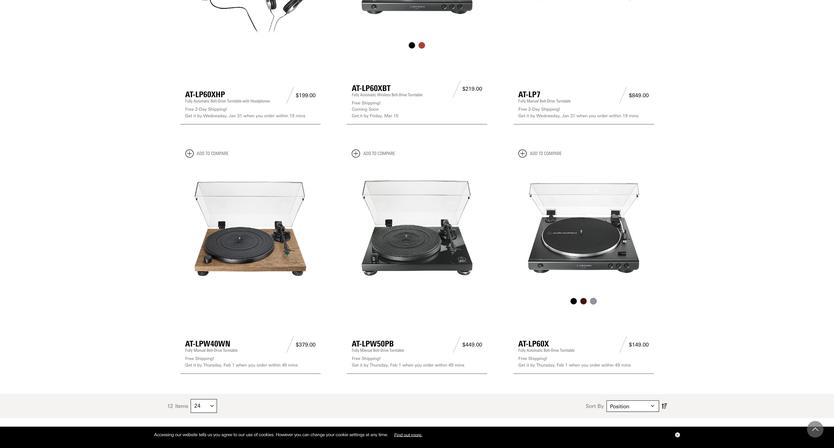 Task type: describe. For each thing, give the bounding box(es) containing it.
12 items
[[167, 403, 188, 410]]

can
[[302, 433, 309, 438]]

by
[[598, 403, 604, 410]]

shipping! down at-lp60xhp fully automatic belt-drive turntable with headphones
[[208, 107, 227, 112]]

fully for at-lpw50pb
[[352, 348, 359, 353]]

thursday, for lp60x
[[537, 363, 556, 368]]

at lp60xhp image
[[185, 0, 316, 38]]

items
[[175, 403, 188, 410]]

at
[[366, 433, 369, 438]]

feb for at-lpw40wn
[[224, 363, 231, 368]]

add for lpw50pb
[[363, 151, 371, 157]]

compare for lpw40wn
[[211, 151, 229, 157]]

lp60x
[[529, 340, 549, 349]]

order for at-lpw50pb
[[423, 363, 434, 368]]

of
[[254, 433, 258, 438]]

31 for at-lp60xhp
[[237, 113, 242, 118]]

to for lpw40wn
[[206, 151, 210, 157]]

jan for at-lp7
[[562, 113, 569, 118]]

$149.00
[[629, 342, 649, 348]]

- for lp7
[[531, 107, 532, 112]]

automatic for lp60xbt
[[360, 92, 376, 97]]

friday,
[[370, 113, 383, 118]]

lp60xbt
[[362, 83, 391, 93]]

at-lp60xbt fully automatic wireless belt-drive turntable
[[352, 83, 423, 97]]

at-lpw40wn fully manual belt-drive turntable
[[185, 340, 238, 353]]

cross image
[[676, 434, 679, 437]]

divider line image for at-lp60xbt
[[451, 81, 463, 97]]

out
[[404, 433, 410, 438]]

add for lp60x
[[530, 151, 538, 157]]

it inside free shipping! coming soon get it by friday, mar 15
[[360, 113, 363, 118]]

lp60xhp
[[195, 90, 225, 99]]

belt- inside at-lp60xbt fully automatic wireless belt-drive turntable
[[392, 92, 399, 97]]

turntable for at-lpw40wn
[[223, 348, 238, 353]]

mins for at-lpw40wn
[[288, 363, 298, 368]]

2 our from the left
[[238, 433, 245, 438]]

shipping! down at-lp7 fully manual belt-drive turntable
[[541, 107, 560, 112]]

fully for at-lpw40wn
[[185, 348, 193, 353]]

free 2 -day shipping! get it by wednesday, jan 31 when you order within 19 mins for at-lp7
[[519, 107, 639, 118]]

add to compare button for lpw50pb
[[352, 150, 395, 158]]

15
[[394, 113, 399, 118]]

coming
[[352, 107, 367, 112]]

divider line image for at-lp60x
[[618, 337, 629, 353]]

belt- for at-lp60xhp
[[211, 99, 218, 104]]

turntable for at-lp60xhp
[[227, 99, 242, 104]]

at lp60x image
[[519, 163, 649, 294]]

accessing
[[154, 433, 174, 438]]

add to compare for lp60x
[[530, 151, 562, 157]]

add to compare button for lp60x
[[519, 150, 562, 158]]

belt- for at-lp60x
[[544, 348, 551, 353]]

belt- for at-lp7
[[540, 99, 547, 104]]

manual for lp7
[[527, 99, 539, 104]]

by inside free shipping! coming soon get it by friday, mar 15
[[364, 113, 369, 118]]

at lp60xbt image
[[352, 0, 482, 38]]

thursday, for lpw50pb
[[370, 363, 389, 368]]

to for lpw50pb
[[372, 151, 377, 157]]

order for at-lp60x
[[590, 363, 600, 368]]

settings
[[349, 433, 365, 438]]

belt- for at-lpw40wn
[[207, 348, 214, 353]]

turntable for at-lpw50pb
[[390, 348, 404, 353]]

day for lp60xhp
[[199, 107, 207, 112]]

add to compare for lpw40wn
[[197, 151, 229, 157]]

2 for lp7
[[528, 107, 531, 112]]

it down the lp60x
[[527, 363, 529, 368]]

use
[[246, 433, 253, 438]]

find out more.
[[394, 433, 423, 438]]

website
[[183, 433, 198, 438]]

49 for lpw50pb
[[449, 363, 454, 368]]

divider line image for at-lp7
[[618, 87, 629, 104]]

fully for at-lp60x
[[519, 348, 526, 353]]

1 for at-lpw50pb
[[399, 363, 401, 368]]

at-lpw50pb fully manual belt-drive turntable
[[352, 340, 404, 353]]

day for lp7
[[532, 107, 540, 112]]

by down at-lpw40wn fully manual belt-drive turntable
[[197, 363, 202, 368]]

it down at-lpw50pb fully manual belt-drive turntable
[[360, 363, 363, 368]]

add to compare for lpw50pb
[[363, 151, 395, 157]]

add for lpw40wn
[[197, 151, 204, 157]]

however
[[276, 433, 293, 438]]

at- for lpw50pb
[[352, 340, 362, 349]]

fully for at-lp60xhp
[[185, 99, 193, 104]]

feb for at-lp60x
[[557, 363, 564, 368]]

soon
[[369, 107, 379, 112]]

sort
[[586, 403, 596, 410]]

at- for lpw40wn
[[185, 340, 195, 349]]

find
[[394, 433, 403, 438]]

$199.00
[[296, 92, 316, 99]]

at-lp60xhp fully automatic belt-drive turntable with headphones
[[185, 90, 270, 104]]

when for at-lpw40wn
[[236, 363, 247, 368]]

free shipping! get it by thursday, feb 1 when you order within 49 mins for at-lp60x
[[519, 357, 631, 368]]

1 for at-lp60x
[[565, 363, 568, 368]]

belt- for at-lpw50pb
[[373, 348, 381, 353]]

free shipping! get it by thursday, feb 1 when you order within 49 mins for at-lpw40wn
[[185, 357, 298, 368]]

shipping! down the lp60x
[[528, 357, 547, 362]]

accessing our website tells us you agree to our use of cookies. however you can change your cookie settings at any time.
[[154, 433, 389, 438]]

by down the lp60x
[[531, 363, 535, 368]]

set descending direction image
[[662, 402, 667, 411]]

carrat down image
[[211, 405, 214, 408]]

fully for at-lp60xbt
[[352, 92, 359, 97]]



Task type: vqa. For each thing, say whether or not it's contained in the screenshot.
AT-LP60XHP Fully Automatic Belt-Drive Turntable with Headphones
yes



Task type: locate. For each thing, give the bounding box(es) containing it.
jan for at-lp60xhp
[[229, 113, 236, 118]]

turntable inside at-lp60xbt fully automatic wireless belt-drive turntable
[[408, 92, 423, 97]]

fully left the lp60x
[[519, 348, 526, 353]]

1 2 from the left
[[195, 107, 198, 112]]

1 free shipping! get it by thursday, feb 1 when you order within 49 mins from the left
[[185, 357, 298, 368]]

it down coming
[[360, 113, 363, 118]]

2 day from the left
[[532, 107, 540, 112]]

fully inside at-lp60xhp fully automatic belt-drive turntable with headphones
[[185, 99, 193, 104]]

lp7
[[529, 90, 541, 99]]

2 horizontal spatial add
[[530, 151, 538, 157]]

mins for at-lp60x
[[621, 363, 631, 368]]

1 for at-lpw40wn
[[232, 363, 235, 368]]

by down lp7
[[531, 113, 535, 118]]

1 19 from the left
[[290, 113, 295, 118]]

by down at-lpw50pb fully manual belt-drive turntable
[[364, 363, 369, 368]]

fully inside at-lpw40wn fully manual belt-drive turntable
[[185, 348, 193, 353]]

2 1 from the left
[[399, 363, 401, 368]]

wednesday, for at-lp7
[[537, 113, 561, 118]]

our left 'use'
[[238, 433, 245, 438]]

at- inside at-lp60xhp fully automatic belt-drive turntable with headphones
[[185, 90, 195, 99]]

fully left lp7
[[519, 99, 526, 104]]

lpw40wn
[[195, 340, 230, 349]]

1 horizontal spatial thursday,
[[370, 363, 389, 368]]

1 1 from the left
[[232, 363, 235, 368]]

manual inside at-lpw50pb fully manual belt-drive turntable
[[360, 348, 372, 353]]

turntable inside at-lp60x fully automatic belt-drive turntable
[[560, 348, 575, 353]]

day
[[199, 107, 207, 112], [532, 107, 540, 112]]

free 2 -day shipping! get it by wednesday, jan 31 when you order within 19 mins for at-lp60xhp
[[185, 107, 305, 118]]

lpw50pb
[[362, 340, 394, 349]]

drive
[[399, 92, 407, 97], [218, 99, 226, 104], [547, 99, 555, 104], [214, 348, 222, 353], [381, 348, 389, 353], [551, 348, 559, 353]]

$379.00
[[296, 342, 316, 348]]

at-lp7 fully manual belt-drive turntable
[[519, 90, 571, 104]]

compare for lpw50pb
[[378, 151, 395, 157]]

wednesday, down lp60xhp
[[203, 113, 228, 118]]

turntable for at-lp60x
[[560, 348, 575, 353]]

1 horizontal spatial add
[[363, 151, 371, 157]]

turntable for at-lp7
[[556, 99, 571, 104]]

manual for lpw50pb
[[360, 348, 372, 353]]

1 vertical spatial option group
[[518, 297, 650, 306]]

day down lp7
[[532, 107, 540, 112]]

cookies.
[[259, 433, 275, 438]]

shipping! inside free shipping! coming soon get it by friday, mar 15
[[362, 101, 381, 105]]

2 horizontal spatial 1
[[565, 363, 568, 368]]

turntable inside at-lpw40wn fully manual belt-drive turntable
[[223, 348, 238, 353]]

1 horizontal spatial -
[[531, 107, 532, 112]]

2
[[195, 107, 198, 112], [528, 107, 531, 112]]

at- for lp60xhp
[[185, 90, 195, 99]]

free inside free shipping! coming soon get it by friday, mar 15
[[352, 101, 361, 105]]

belt- inside at-lp7 fully manual belt-drive turntable
[[540, 99, 547, 104]]

it down lp60xhp
[[193, 113, 196, 118]]

1 horizontal spatial add to compare button
[[352, 150, 395, 158]]

automatic for lp60x
[[527, 348, 543, 353]]

drive for at-lp60xhp
[[218, 99, 226, 104]]

2 horizontal spatial 49
[[615, 363, 620, 368]]

2 2 from the left
[[528, 107, 531, 112]]

belt- inside at-lpw50pb fully manual belt-drive turntable
[[373, 348, 381, 353]]

$449.00
[[463, 342, 482, 348]]

1 31 from the left
[[237, 113, 242, 118]]

at- inside at-lpw50pb fully manual belt-drive turntable
[[352, 340, 362, 349]]

12
[[167, 403, 173, 410]]

mins
[[296, 113, 305, 118], [629, 113, 639, 118], [288, 363, 298, 368], [455, 363, 464, 368], [621, 363, 631, 368]]

1 add to compare button from the left
[[185, 150, 229, 158]]

our left website
[[175, 433, 181, 438]]

1 add to compare from the left
[[197, 151, 229, 157]]

drive inside at-lp60xhp fully automatic belt-drive turntable with headphones
[[218, 99, 226, 104]]

0 horizontal spatial manual
[[194, 348, 206, 353]]

2 19 from the left
[[623, 113, 628, 118]]

0 horizontal spatial thursday,
[[203, 363, 222, 368]]

turntable inside at-lp60xhp fully automatic belt-drive turntable with headphones
[[227, 99, 242, 104]]

0 vertical spatial option group
[[351, 41, 483, 50]]

0 horizontal spatial day
[[199, 107, 207, 112]]

drive inside at-lpw50pb fully manual belt-drive turntable
[[381, 348, 389, 353]]

2 horizontal spatial add to compare
[[530, 151, 562, 157]]

at- inside at-lp60x fully automatic belt-drive turntable
[[519, 340, 529, 349]]

2 add to compare button from the left
[[352, 150, 395, 158]]

feb for at-lpw50pb
[[390, 363, 398, 368]]

1 horizontal spatial option group
[[518, 297, 650, 306]]

1 horizontal spatial compare
[[378, 151, 395, 157]]

divider line image for at-lpw40wn
[[284, 337, 296, 353]]

with
[[243, 99, 250, 104]]

1 horizontal spatial feb
[[390, 363, 398, 368]]

-
[[198, 107, 199, 112], [531, 107, 532, 112]]

jan down at-lp60xhp fully automatic belt-drive turntable with headphones
[[229, 113, 236, 118]]

turntable inside at-lpw50pb fully manual belt-drive turntable
[[390, 348, 404, 353]]

it down lp7
[[527, 113, 529, 118]]

when
[[243, 113, 255, 118], [577, 113, 588, 118], [236, 363, 247, 368], [403, 363, 414, 368], [569, 363, 580, 368]]

1 add from the left
[[197, 151, 204, 157]]

drive for at-lp60x
[[551, 348, 559, 353]]

1 horizontal spatial 1
[[399, 363, 401, 368]]

- for lp60xhp
[[198, 107, 199, 112]]

automatic inside at-lp60x fully automatic belt-drive turntable
[[527, 348, 543, 353]]

it down at-lpw40wn fully manual belt-drive turntable
[[193, 363, 196, 368]]

1 down at-lpw40wn fully manual belt-drive turntable
[[232, 363, 235, 368]]

fully inside at-lp7 fully manual belt-drive turntable
[[519, 99, 526, 104]]

us
[[208, 433, 212, 438]]

automatic inside at-lp60xbt fully automatic wireless belt-drive turntable
[[360, 92, 376, 97]]

2 add to compare from the left
[[363, 151, 395, 157]]

fully up coming
[[352, 92, 359, 97]]

thursday, down at-lpw50pb fully manual belt-drive turntable
[[370, 363, 389, 368]]

option group for at lp60x image on the right of the page
[[518, 297, 650, 306]]

1 our from the left
[[175, 433, 181, 438]]

within for at-lpw50pb
[[435, 363, 447, 368]]

wednesday, down at-lp7 fully manual belt-drive turntable
[[537, 113, 561, 118]]

2 49 from the left
[[449, 363, 454, 368]]

within
[[276, 113, 288, 118], [609, 113, 622, 118], [268, 363, 281, 368], [435, 363, 447, 368], [602, 363, 614, 368]]

fully inside at-lpw50pb fully manual belt-drive turntable
[[352, 348, 359, 353]]

2 down lp60xhp
[[195, 107, 198, 112]]

2 horizontal spatial feb
[[557, 363, 564, 368]]

2 horizontal spatial automatic
[[527, 348, 543, 353]]

1 down at-lp60x fully automatic belt-drive turntable
[[565, 363, 568, 368]]

3 add from the left
[[530, 151, 538, 157]]

belt-
[[392, 92, 399, 97], [211, 99, 218, 104], [540, 99, 547, 104], [207, 348, 214, 353], [373, 348, 381, 353], [544, 348, 551, 353]]

fully left lpw40wn at the left of page
[[185, 348, 193, 353]]

2 wednesday, from the left
[[537, 113, 561, 118]]

option group for at lp60xbt image
[[351, 41, 483, 50]]

3 add to compare from the left
[[530, 151, 562, 157]]

2 vertical spatial automatic
[[527, 348, 543, 353]]

at- inside at-lp7 fully manual belt-drive turntable
[[519, 90, 529, 99]]

0 horizontal spatial add
[[197, 151, 204, 157]]

2 free 2 -day shipping! get it by wednesday, jan 31 when you order within 19 mins from the left
[[519, 107, 639, 118]]

feb down at-lpw50pb fully manual belt-drive turntable
[[390, 363, 398, 368]]

1 49 from the left
[[282, 363, 287, 368]]

automatic inside at-lp60xhp fully automatic belt-drive turntable with headphones
[[194, 99, 210, 104]]

19 for lp7
[[623, 113, 628, 118]]

at lpw50pb image
[[352, 163, 482, 294]]

drive inside at-lp7 fully manual belt-drive turntable
[[547, 99, 555, 104]]

2 compare from the left
[[378, 151, 395, 157]]

you
[[256, 113, 263, 118], [589, 113, 596, 118], [248, 363, 255, 368], [415, 363, 422, 368], [581, 363, 589, 368], [213, 433, 220, 438], [294, 433, 301, 438]]

49
[[282, 363, 287, 368], [449, 363, 454, 368], [615, 363, 620, 368]]

3 1 from the left
[[565, 363, 568, 368]]

add to compare button
[[185, 150, 229, 158], [352, 150, 395, 158], [519, 150, 562, 158]]

jan down at-lp7 fully manual belt-drive turntable
[[562, 113, 569, 118]]

carrat down image
[[651, 405, 654, 408]]

1 horizontal spatial day
[[532, 107, 540, 112]]

at lp7 image
[[519, 0, 649, 38]]

when for at-lpw50pb
[[403, 363, 414, 368]]

get
[[185, 113, 192, 118], [352, 113, 359, 118], [519, 113, 526, 118], [185, 363, 192, 368], [352, 363, 359, 368], [519, 363, 526, 368]]

2 feb from the left
[[390, 363, 398, 368]]

1 horizontal spatial wednesday,
[[537, 113, 561, 118]]

1 thursday, from the left
[[203, 363, 222, 368]]

1 - from the left
[[198, 107, 199, 112]]

sort by
[[586, 403, 604, 410]]

drive inside at-lp60xbt fully automatic wireless belt-drive turntable
[[399, 92, 407, 97]]

$219.00
[[463, 86, 482, 92]]

1 free 2 -day shipping! get it by wednesday, jan 31 when you order within 19 mins from the left
[[185, 107, 305, 118]]

3 feb from the left
[[557, 363, 564, 368]]

2 - from the left
[[531, 107, 532, 112]]

divider line image for at-lpw50pb
[[451, 337, 463, 353]]

at-
[[352, 83, 362, 93], [185, 90, 195, 99], [519, 90, 529, 99], [185, 340, 195, 349], [352, 340, 362, 349], [519, 340, 529, 349]]

mins down $149.00
[[621, 363, 631, 368]]

2 down lp7
[[528, 107, 531, 112]]

49 for lpw40wn
[[282, 363, 287, 368]]

fully for at-lp7
[[519, 99, 526, 104]]

wednesday,
[[203, 113, 228, 118], [537, 113, 561, 118]]

1 horizontal spatial manual
[[360, 348, 372, 353]]

free 2 -day shipping! get it by wednesday, jan 31 when you order within 19 mins
[[185, 107, 305, 118], [519, 107, 639, 118]]

1 day from the left
[[199, 107, 207, 112]]

find out more. link
[[389, 430, 427, 440]]

belt- inside at-lp60x fully automatic belt-drive turntable
[[544, 348, 551, 353]]

at-lp60x fully automatic belt-drive turntable
[[519, 340, 575, 353]]

0 horizontal spatial our
[[175, 433, 181, 438]]

0 horizontal spatial 49
[[282, 363, 287, 368]]

1 horizontal spatial free shipping! get it by thursday, feb 1 when you order within 49 mins
[[352, 357, 464, 368]]

0 horizontal spatial 2
[[195, 107, 198, 112]]

your
[[326, 433, 335, 438]]

get inside free shipping! coming soon get it by friday, mar 15
[[352, 113, 359, 118]]

free
[[352, 101, 361, 105], [185, 107, 194, 112], [519, 107, 527, 112], [185, 357, 194, 362], [352, 357, 361, 362], [519, 357, 527, 362]]

0 horizontal spatial 31
[[237, 113, 242, 118]]

automatic
[[360, 92, 376, 97], [194, 99, 210, 104], [527, 348, 543, 353]]

0 horizontal spatial compare
[[211, 151, 229, 157]]

0 horizontal spatial add to compare
[[197, 151, 229, 157]]

2 horizontal spatial add to compare button
[[519, 150, 562, 158]]

wireless
[[377, 92, 391, 97]]

at- for lp7
[[519, 90, 529, 99]]

0 horizontal spatial wednesday,
[[203, 113, 228, 118]]

0 horizontal spatial option group
[[351, 41, 483, 50]]

31
[[237, 113, 242, 118], [571, 113, 575, 118]]

mins down $849.00 at the right top of the page
[[629, 113, 639, 118]]

jan
[[229, 113, 236, 118], [562, 113, 569, 118]]

2 31 from the left
[[571, 113, 575, 118]]

day down lp60xhp
[[199, 107, 207, 112]]

fully inside at-lp60x fully automatic belt-drive turntable
[[519, 348, 526, 353]]

at- for lp60x
[[519, 340, 529, 349]]

divider line image for at-lp60xhp
[[284, 87, 296, 104]]

2 thursday, from the left
[[370, 363, 389, 368]]

0 horizontal spatial feb
[[224, 363, 231, 368]]

2 horizontal spatial compare
[[544, 151, 562, 157]]

at- inside at-lpw40wn fully manual belt-drive turntable
[[185, 340, 195, 349]]

0 horizontal spatial 19
[[290, 113, 295, 118]]

manual inside at-lp7 fully manual belt-drive turntable
[[527, 99, 539, 104]]

our
[[175, 433, 181, 438], [238, 433, 245, 438]]

fully left lp60xhp
[[185, 99, 193, 104]]

manual inside at-lpw40wn fully manual belt-drive turntable
[[194, 348, 206, 353]]

mins down $379.00
[[288, 363, 298, 368]]

fully inside at-lp60xbt fully automatic wireless belt-drive turntable
[[352, 92, 359, 97]]

belt- inside at-lpw40wn fully manual belt-drive turntable
[[207, 348, 214, 353]]

1 down at-lpw50pb fully manual belt-drive turntable
[[399, 363, 401, 368]]

thursday, down at-lp60x fully automatic belt-drive turntable
[[537, 363, 556, 368]]

3 49 from the left
[[615, 363, 620, 368]]

manual
[[527, 99, 539, 104], [194, 348, 206, 353], [360, 348, 372, 353]]

0 horizontal spatial add to compare button
[[185, 150, 229, 158]]

0 horizontal spatial free 2 -day shipping! get it by wednesday, jan 31 when you order within 19 mins
[[185, 107, 305, 118]]

by
[[197, 113, 202, 118], [364, 113, 369, 118], [531, 113, 535, 118], [197, 363, 202, 368], [364, 363, 369, 368], [531, 363, 535, 368]]

fully
[[352, 92, 359, 97], [185, 99, 193, 104], [519, 99, 526, 104], [185, 348, 193, 353], [352, 348, 359, 353], [519, 348, 526, 353]]

cookie
[[336, 433, 348, 438]]

49 for lp60x
[[615, 363, 620, 368]]

shipping!
[[362, 101, 381, 105], [208, 107, 227, 112], [541, 107, 560, 112], [195, 357, 214, 362], [362, 357, 381, 362], [528, 357, 547, 362]]

19
[[290, 113, 295, 118], [623, 113, 628, 118]]

belt- inside at-lp60xhp fully automatic belt-drive turntable with headphones
[[211, 99, 218, 104]]

agree
[[221, 433, 232, 438]]

time.
[[379, 433, 388, 438]]

drive for at-lpw40wn
[[214, 348, 222, 353]]

compare for lp60x
[[544, 151, 562, 157]]

2 horizontal spatial thursday,
[[537, 363, 556, 368]]

within for at-lpw40wn
[[268, 363, 281, 368]]

3 free shipping! get it by thursday, feb 1 when you order within 49 mins from the left
[[519, 357, 631, 368]]

turntable
[[408, 92, 423, 97], [227, 99, 242, 104], [556, 99, 571, 104], [223, 348, 238, 353], [390, 348, 404, 353], [560, 348, 575, 353]]

1 compare from the left
[[211, 151, 229, 157]]

0 horizontal spatial free shipping! get it by thursday, feb 1 when you order within 49 mins
[[185, 357, 298, 368]]

tells
[[199, 433, 206, 438]]

by down lp60xhp
[[197, 113, 202, 118]]

2 add from the left
[[363, 151, 371, 157]]

feb down at-lp60x fully automatic belt-drive turntable
[[557, 363, 564, 368]]

order for at-lpw40wn
[[257, 363, 267, 368]]

turntable inside at-lp7 fully manual belt-drive turntable
[[556, 99, 571, 104]]

1 horizontal spatial automatic
[[360, 92, 376, 97]]

feb down at-lpw40wn fully manual belt-drive turntable
[[224, 363, 231, 368]]

divider line image
[[451, 81, 463, 97], [284, 87, 296, 104], [618, 87, 629, 104], [284, 337, 296, 353], [451, 337, 463, 353], [618, 337, 629, 353]]

1 horizontal spatial free 2 -day shipping! get it by wednesday, jan 31 when you order within 19 mins
[[519, 107, 639, 118]]

to for lp60x
[[539, 151, 543, 157]]

1 horizontal spatial our
[[238, 433, 245, 438]]

1 horizontal spatial add to compare
[[363, 151, 395, 157]]

1 horizontal spatial 31
[[571, 113, 575, 118]]

- down lp7
[[531, 107, 532, 112]]

3 add to compare button from the left
[[519, 150, 562, 158]]

2 for lp60xhp
[[195, 107, 198, 112]]

option group
[[351, 41, 483, 50], [518, 297, 650, 306]]

free shipping! coming soon get it by friday, mar 15
[[352, 101, 399, 118]]

more.
[[411, 433, 423, 438]]

feb
[[224, 363, 231, 368], [390, 363, 398, 368], [557, 363, 564, 368]]

within for at-lp60x
[[602, 363, 614, 368]]

1 horizontal spatial 19
[[623, 113, 628, 118]]

3 compare from the left
[[544, 151, 562, 157]]

shipping! down at-lpw40wn fully manual belt-drive turntable
[[195, 357, 214, 362]]

0 horizontal spatial 1
[[232, 363, 235, 368]]

drive for at-lp7
[[547, 99, 555, 104]]

headphones
[[251, 99, 270, 104]]

thursday, down at-lpw40wn fully manual belt-drive turntable
[[203, 363, 222, 368]]

at lpw40wn image
[[185, 163, 316, 294]]

1 vertical spatial automatic
[[194, 99, 210, 104]]

any
[[371, 433, 377, 438]]

change
[[311, 433, 325, 438]]

add to compare button for lpw40wn
[[185, 150, 229, 158]]

at- inside at-lp60xbt fully automatic wireless belt-drive turntable
[[352, 83, 362, 93]]

1 feb from the left
[[224, 363, 231, 368]]

31 for at-lp7
[[571, 113, 575, 118]]

arrow up image
[[813, 427, 819, 433]]

fully left lpw50pb
[[352, 348, 359, 353]]

free shipping! get it by thursday, feb 1 when you order within 49 mins for at-lpw50pb
[[352, 357, 464, 368]]

2 horizontal spatial free shipping! get it by thursday, feb 1 when you order within 49 mins
[[519, 357, 631, 368]]

drive inside at-lpw40wn fully manual belt-drive turntable
[[214, 348, 222, 353]]

drive for at-lpw50pb
[[381, 348, 389, 353]]

when for at-lp60x
[[569, 363, 580, 368]]

compare
[[211, 151, 229, 157], [378, 151, 395, 157], [544, 151, 562, 157]]

2 free shipping! get it by thursday, feb 1 when you order within 49 mins from the left
[[352, 357, 464, 368]]

1 horizontal spatial 2
[[528, 107, 531, 112]]

0 vertical spatial automatic
[[360, 92, 376, 97]]

0 horizontal spatial automatic
[[194, 99, 210, 104]]

order
[[264, 113, 275, 118], [597, 113, 608, 118], [257, 363, 267, 368], [423, 363, 434, 368], [590, 363, 600, 368]]

thursday, for lpw40wn
[[203, 363, 222, 368]]

3 thursday, from the left
[[537, 363, 556, 368]]

drive inside at-lp60x fully automatic belt-drive turntable
[[551, 348, 559, 353]]

at- for lp60xbt
[[352, 83, 362, 93]]

- down lp60xhp
[[198, 107, 199, 112]]

shipping! down at-lpw50pb fully manual belt-drive turntable
[[362, 357, 381, 362]]

0 horizontal spatial jan
[[229, 113, 236, 118]]

to
[[206, 151, 210, 157], [372, 151, 377, 157], [539, 151, 543, 157], [233, 433, 237, 438]]

thursday,
[[203, 363, 222, 368], [370, 363, 389, 368], [537, 363, 556, 368]]

add
[[197, 151, 204, 157], [363, 151, 371, 157], [530, 151, 538, 157]]

mins down $199.00
[[296, 113, 305, 118]]

mar
[[384, 113, 392, 118]]

2 horizontal spatial manual
[[527, 99, 539, 104]]

mins for at-lpw50pb
[[455, 363, 464, 368]]

1 horizontal spatial 49
[[449, 363, 454, 368]]

add to compare
[[197, 151, 229, 157], [363, 151, 395, 157], [530, 151, 562, 157]]

1
[[232, 363, 235, 368], [399, 363, 401, 368], [565, 363, 568, 368]]

shipping! up soon
[[362, 101, 381, 105]]

1 wednesday, from the left
[[203, 113, 228, 118]]

free shipping! get it by thursday, feb 1 when you order within 49 mins
[[185, 357, 298, 368], [352, 357, 464, 368], [519, 357, 631, 368]]

$849.00
[[629, 92, 649, 99]]

manual for lpw40wn
[[194, 348, 206, 353]]

1 jan from the left
[[229, 113, 236, 118]]

it
[[193, 113, 196, 118], [360, 113, 363, 118], [527, 113, 529, 118], [193, 363, 196, 368], [360, 363, 363, 368], [527, 363, 529, 368]]

19 for lp60xhp
[[290, 113, 295, 118]]

wednesday, for at-lp60xhp
[[203, 113, 228, 118]]

1 horizontal spatial jan
[[562, 113, 569, 118]]

automatic for lp60xhp
[[194, 99, 210, 104]]

by down coming
[[364, 113, 369, 118]]

mins down '$449.00'
[[455, 363, 464, 368]]

2 jan from the left
[[562, 113, 569, 118]]

0 horizontal spatial -
[[198, 107, 199, 112]]



